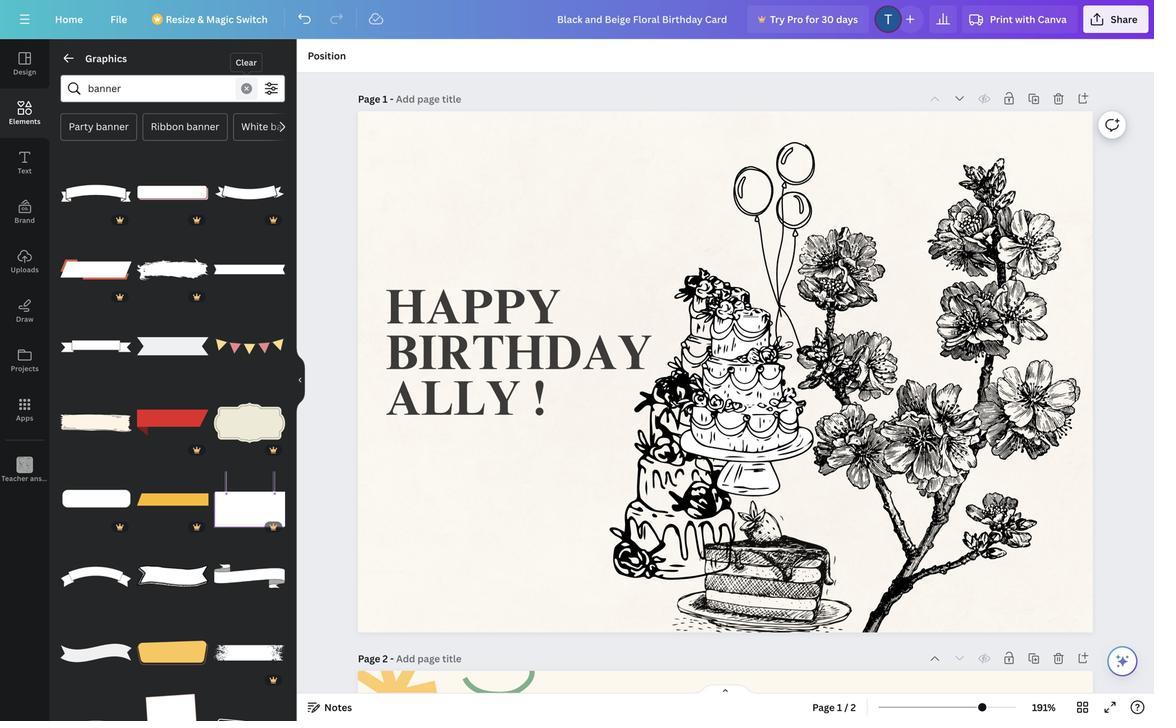 Task type: locate. For each thing, give the bounding box(es) containing it.
;
[[24, 475, 26, 483]]

ally
[[386, 380, 521, 429]]

-
[[390, 92, 394, 105], [390, 652, 394, 666]]

banner inside white banner "button"
[[271, 120, 304, 133]]

home link
[[44, 5, 94, 33]]

resize & magic switch button
[[144, 5, 279, 33]]

clear
[[236, 57, 257, 68]]

graphics
[[85, 52, 127, 65]]

white banner
[[241, 120, 304, 133]]

banner inside party banner button
[[96, 120, 129, 133]]

0 vertical spatial -
[[390, 92, 394, 105]]

0 horizontal spatial banner
[[96, 120, 129, 133]]

1
[[383, 92, 388, 105], [837, 701, 842, 714]]

ribbon banner metallic image
[[60, 694, 132, 722]]

Search graphics search field
[[88, 76, 233, 102]]

banner right party
[[96, 120, 129, 133]]

happy
[[386, 289, 561, 337]]

0 horizontal spatial ribbon banner image
[[137, 311, 208, 382]]

apps
[[16, 414, 33, 423]]

for
[[806, 13, 819, 26]]

/
[[845, 701, 849, 714]]

text button
[[0, 138, 49, 188]]

page
[[358, 92, 380, 105], [358, 652, 380, 666], [813, 701, 835, 714]]

elements button
[[0, 89, 49, 138]]

straight banner image
[[60, 388, 132, 459]]

page 1 -
[[358, 92, 396, 105]]

- left page title text field
[[390, 92, 394, 105]]

2 inside 'button'
[[851, 701, 856, 714]]

page inside 'button'
[[813, 701, 835, 714]]

Design title text field
[[546, 5, 742, 33]]

canva
[[1038, 13, 1067, 26]]

page left /
[[813, 701, 835, 714]]

red banner sticker image
[[137, 388, 208, 459]]

2 right /
[[851, 701, 856, 714]]

rounded rectangular banner image
[[137, 157, 208, 229]]

brand
[[14, 216, 35, 225]]

page for page 1
[[358, 92, 380, 105]]

resize & magic switch
[[166, 13, 268, 26]]

text
[[18, 166, 32, 176]]

banner for party banner
[[96, 120, 129, 133]]

3 banner from the left
[[271, 120, 304, 133]]

&
[[198, 13, 204, 26]]

design button
[[0, 39, 49, 89]]

projects
[[11, 364, 39, 373]]

white banner illustration image
[[60, 311, 132, 382]]

keys
[[56, 474, 71, 483]]

2 banner from the left
[[186, 120, 219, 133]]

print with canva
[[990, 13, 1067, 26]]

position button
[[302, 45, 352, 67]]

1 vertical spatial -
[[390, 652, 394, 666]]

page left page title text box
[[358, 652, 380, 666]]

0 vertical spatial page
[[358, 92, 380, 105]]

1 vertical spatial ribbon banner image
[[137, 311, 208, 382]]

side panel tab list
[[0, 39, 71, 495]]

1 inside 'button'
[[837, 701, 842, 714]]

uploads
[[11, 265, 39, 275]]

0 vertical spatial 1
[[383, 92, 388, 105]]

group
[[60, 157, 132, 229], [137, 157, 208, 229], [214, 157, 285, 229], [60, 226, 132, 305], [137, 226, 208, 305], [214, 226, 285, 305], [60, 303, 132, 382], [137, 303, 208, 382], [214, 311, 285, 382], [60, 388, 132, 459], [137, 388, 208, 459], [214, 388, 285, 459], [214, 456, 285, 536], [60, 464, 132, 536], [137, 464, 208, 536], [60, 541, 132, 612], [137, 541, 208, 612], [214, 541, 285, 612], [137, 618, 208, 689], [214, 618, 285, 689], [137, 686, 208, 722], [214, 686, 285, 722], [60, 694, 132, 722]]

banner right ribbon
[[186, 120, 219, 133]]

1 horizontal spatial 2
[[851, 701, 856, 714]]

0 vertical spatial ribbon banner image
[[214, 157, 285, 229]]

2 horizontal spatial banner
[[271, 120, 304, 133]]

birthday
[[386, 334, 653, 383]]

1 horizontal spatial 1
[[837, 701, 842, 714]]

1 horizontal spatial banner
[[186, 120, 219, 133]]

magic
[[206, 13, 234, 26]]

banner vector image
[[214, 464, 285, 536]]

1 for /
[[837, 701, 842, 714]]

2 left page title text box
[[383, 652, 388, 666]]

banner for white banner
[[271, 120, 304, 133]]

ribbon banner
[[151, 120, 219, 133]]

uploads button
[[0, 237, 49, 287]]

try pro for 30 days
[[770, 13, 858, 26]]

0 horizontal spatial 1
[[383, 92, 388, 105]]

1 left /
[[837, 701, 842, 714]]

0 vertical spatial 2
[[383, 652, 388, 666]]

1 vertical spatial 2
[[851, 701, 856, 714]]

ribbon banner button
[[143, 113, 228, 141]]

1 banner from the left
[[96, 120, 129, 133]]

1 for -
[[383, 92, 388, 105]]

banner right 'white'
[[271, 120, 304, 133]]

ribbon
[[151, 120, 184, 133]]

2 vertical spatial page
[[813, 701, 835, 714]]

page left page title text field
[[358, 92, 380, 105]]

- left page title text box
[[390, 652, 394, 666]]

ribbon banner image
[[214, 157, 285, 229], [137, 311, 208, 382]]

show pages image
[[693, 684, 759, 695]]

white
[[241, 120, 268, 133]]

1 vertical spatial 1
[[837, 701, 842, 714]]

banner inside ribbon banner "button"
[[186, 120, 219, 133]]

banner
[[96, 120, 129, 133], [186, 120, 219, 133], [271, 120, 304, 133]]

notes
[[324, 701, 352, 714]]

1 vertical spatial page
[[358, 652, 380, 666]]

1 left page title text field
[[383, 92, 388, 105]]

2
[[383, 652, 388, 666], [851, 701, 856, 714]]

page 1 / 2 button
[[807, 697, 862, 719]]

30
[[822, 13, 834, 26]]

print
[[990, 13, 1013, 26]]

file button
[[99, 5, 138, 33]]

isolated ribbon banner image
[[60, 157, 132, 229]]

Page title text field
[[396, 652, 463, 666]]



Task type: vqa. For each thing, say whether or not it's contained in the screenshot.
TRASH LINK
no



Task type: describe. For each thing, give the bounding box(es) containing it.
elements
[[9, 117, 41, 126]]

shaky hand drawn banner with wedge end and stripes image
[[137, 541, 208, 612]]

draw
[[16, 315, 34, 324]]

switch
[[236, 13, 268, 26]]

days
[[836, 13, 858, 26]]

party banner
[[69, 120, 129, 133]]

share button
[[1084, 5, 1149, 33]]

position
[[308, 49, 346, 62]]

flat vintage banner image
[[214, 388, 285, 459]]

hide image
[[296, 347, 305, 413]]

home
[[55, 13, 83, 26]]

191% button
[[1022, 697, 1067, 719]]

banner for ribbon banner
[[186, 120, 219, 133]]

sale banner image
[[60, 234, 132, 305]]

notes button
[[302, 697, 358, 719]]

1 horizontal spatial ribbon banner image
[[214, 157, 285, 229]]

black and white curved line banner with slanted stripes shadow details image
[[214, 541, 285, 612]]

simple vectored party banner image
[[214, 311, 285, 382]]

try
[[770, 13, 785, 26]]

with
[[1015, 13, 1036, 26]]

share
[[1111, 13, 1138, 26]]

page 2 -
[[358, 652, 396, 666]]

file
[[110, 13, 127, 26]]

pro
[[787, 13, 803, 26]]

woman holding a banner image
[[137, 694, 208, 722]]

ally !
[[386, 380, 546, 429]]

Page title text field
[[396, 92, 463, 106]]

teacher
[[1, 474, 28, 483]]

answer
[[30, 474, 54, 483]]

untitled media image
[[60, 541, 132, 612]]

design
[[13, 67, 36, 77]]

geometric shape illustration image
[[137, 618, 208, 689]]

rounded banner button white image
[[60, 464, 132, 536]]

canva assistant image
[[1115, 654, 1131, 670]]

white banner button
[[233, 113, 312, 141]]

print with canva button
[[963, 5, 1078, 33]]

party
[[69, 120, 93, 133]]

page for page 2
[[358, 652, 380, 666]]

resize
[[166, 13, 195, 26]]

0 horizontal spatial 2
[[383, 652, 388, 666]]

draw button
[[0, 287, 49, 336]]

teacher answer keys
[[1, 474, 71, 483]]

- for page 2 -
[[390, 652, 394, 666]]

apps button
[[0, 386, 49, 435]]

brand button
[[0, 188, 49, 237]]

yellow trapezoid banner image
[[137, 464, 208, 536]]

!
[[533, 380, 546, 429]]

191%
[[1032, 701, 1056, 714]]

try pro for 30 days button
[[748, 5, 869, 33]]

page 1 / 2
[[813, 701, 856, 714]]

projects button
[[0, 336, 49, 386]]

main menu bar
[[0, 0, 1154, 39]]

party banner button
[[60, 113, 137, 141]]

- for page 1 -
[[390, 92, 394, 105]]



